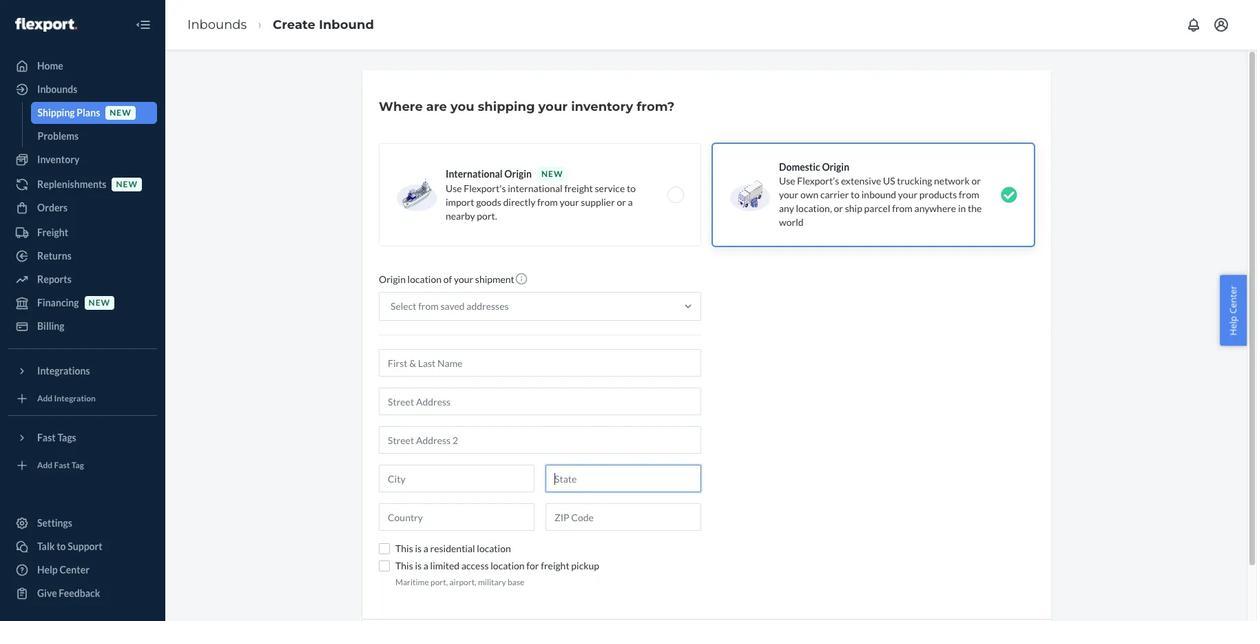 Task type: describe. For each thing, give the bounding box(es) containing it.
talk to support
[[37, 541, 102, 553]]

shipping plans
[[38, 107, 100, 118]]

international origin
[[446, 168, 532, 180]]

support
[[68, 541, 102, 553]]

reports link
[[8, 269, 157, 291]]

reports
[[37, 274, 72, 285]]

create
[[273, 17, 315, 32]]

service
[[595, 183, 625, 194]]

goods
[[476, 196, 501, 208]]

close navigation image
[[135, 17, 152, 33]]

fast tags
[[37, 432, 76, 444]]

inventory
[[571, 99, 633, 114]]

to inside "domestic origin use flexport's extensive us trucking network or your own carrier to inbound your products from any location, or ship parcel from anywhere in the world"
[[851, 189, 860, 200]]

military
[[478, 577, 506, 588]]

ship
[[845, 203, 862, 214]]

this is a limited access location for freight pickup
[[395, 560, 599, 572]]

inventory
[[37, 154, 79, 165]]

new for replenishments
[[116, 179, 138, 190]]

from right parcel
[[892, 203, 913, 214]]

add for add fast tag
[[37, 461, 52, 471]]

any
[[779, 203, 794, 214]]

the
[[968, 203, 982, 214]]

a inside use flexport's international freight service to import goods directly from your supplier or a nearby port.
[[628, 196, 633, 208]]

settings link
[[8, 513, 157, 535]]

integration
[[54, 394, 96, 404]]

limited
[[430, 560, 460, 572]]

is for residential
[[415, 543, 422, 555]]

international
[[508, 183, 563, 194]]

0 vertical spatial location
[[408, 274, 442, 285]]

returns link
[[8, 245, 157, 267]]

to inside use flexport's international freight service to import goods directly from your supplier or a nearby port.
[[627, 183, 636, 194]]

shipping
[[38, 107, 75, 118]]

new for shipping plans
[[110, 108, 131, 118]]

0 horizontal spatial origin
[[379, 274, 406, 285]]

open notifications image
[[1186, 17, 1202, 33]]

talk
[[37, 541, 55, 553]]

1 vertical spatial fast
[[54, 461, 70, 471]]

your up any
[[779, 189, 799, 200]]

directly
[[503, 196, 536, 208]]

help inside help center button
[[1227, 316, 1240, 336]]

inbound
[[862, 189, 896, 200]]

give feedback
[[37, 588, 100, 599]]

import
[[446, 196, 474, 208]]

Street Address text field
[[379, 388, 701, 415]]

1 vertical spatial location
[[477, 543, 511, 555]]

help center link
[[8, 559, 157, 581]]

plans
[[77, 107, 100, 118]]

0 horizontal spatial help center
[[37, 564, 90, 576]]

from inside use flexport's international freight service to import goods directly from your supplier or a nearby port.
[[537, 196, 558, 208]]

carrier
[[820, 189, 849, 200]]

in
[[958, 203, 966, 214]]

City text field
[[379, 465, 535, 493]]

residential
[[430, 543, 475, 555]]

select
[[391, 300, 416, 312]]

domestic origin use flexport's extensive us trucking network or your own carrier to inbound your products from any location, or ship parcel from anywhere in the world
[[779, 161, 982, 228]]

trucking
[[897, 175, 932, 187]]

inventory link
[[8, 149, 157, 171]]

help center inside button
[[1227, 286, 1240, 336]]

origin location of your shipment
[[379, 274, 515, 285]]

First & Last Name text field
[[379, 349, 701, 377]]

airport,
[[450, 577, 477, 588]]

2 vertical spatial location
[[491, 560, 525, 572]]

world
[[779, 216, 804, 228]]

maritime port, airport, military base
[[395, 577, 524, 588]]

tag
[[71, 461, 84, 471]]

international
[[446, 168, 503, 180]]

State text field
[[546, 465, 701, 493]]

returns
[[37, 250, 72, 262]]

where
[[379, 99, 423, 114]]

this for this is a residential location
[[395, 543, 413, 555]]

center inside button
[[1227, 286, 1240, 314]]

1 vertical spatial freight
[[541, 560, 570, 572]]

this is a residential location
[[395, 543, 511, 555]]

shipping
[[478, 99, 535, 114]]

where are you shipping your inventory from?
[[379, 99, 675, 114]]

your right shipping
[[538, 99, 568, 114]]

from up the at the right of page
[[959, 189, 979, 200]]

port.
[[477, 210, 497, 222]]

or inside use flexport's international freight service to import goods directly from your supplier or a nearby port.
[[617, 196, 626, 208]]

freight link
[[8, 222, 157, 244]]

select from saved addresses
[[391, 300, 509, 312]]



Task type: vqa. For each thing, say whether or not it's contained in the screenshot.
2nd ― from the bottom of the page
no



Task type: locate. For each thing, give the bounding box(es) containing it.
0 vertical spatial this
[[395, 543, 413, 555]]

extensive
[[841, 175, 881, 187]]

0 vertical spatial add
[[37, 394, 52, 404]]

your left supplier
[[560, 196, 579, 208]]

problems
[[38, 130, 79, 142]]

ZIP Code text field
[[546, 504, 701, 531]]

add for add integration
[[37, 394, 52, 404]]

saved
[[441, 300, 465, 312]]

from
[[959, 189, 979, 200], [537, 196, 558, 208], [892, 203, 913, 214], [418, 300, 439, 312]]

0 vertical spatial is
[[415, 543, 422, 555]]

your right of
[[454, 274, 473, 285]]

new up orders link
[[116, 179, 138, 190]]

create inbound
[[273, 17, 374, 32]]

2 add from the top
[[37, 461, 52, 471]]

fast
[[37, 432, 56, 444], [54, 461, 70, 471]]

2 this from the top
[[395, 560, 413, 572]]

location left of
[[408, 274, 442, 285]]

to right talk
[[57, 541, 66, 553]]

1 is from the top
[[415, 543, 422, 555]]

billing link
[[8, 316, 157, 338]]

anywhere
[[915, 203, 956, 214]]

0 vertical spatial inbounds
[[187, 17, 247, 32]]

use flexport's international freight service to import goods directly from your supplier or a nearby port.
[[446, 183, 636, 222]]

2 horizontal spatial or
[[972, 175, 981, 187]]

for
[[527, 560, 539, 572]]

0 vertical spatial freight
[[565, 183, 593, 194]]

a right supplier
[[628, 196, 633, 208]]

inbounds inside breadcrumbs navigation
[[187, 17, 247, 32]]

freight right for
[[541, 560, 570, 572]]

0 horizontal spatial center
[[60, 564, 90, 576]]

1 horizontal spatial use
[[779, 175, 795, 187]]

to
[[627, 183, 636, 194], [851, 189, 860, 200], [57, 541, 66, 553]]

your down trucking
[[898, 189, 918, 200]]

pickup
[[571, 560, 599, 572]]

1 vertical spatial this
[[395, 560, 413, 572]]

orders
[[37, 202, 68, 214]]

use up import
[[446, 183, 462, 194]]

open account menu image
[[1213, 17, 1230, 33]]

tags
[[57, 432, 76, 444]]

base
[[508, 577, 524, 588]]

use inside use flexport's international freight service to import goods directly from your supplier or a nearby port.
[[446, 183, 462, 194]]

0 horizontal spatial or
[[617, 196, 626, 208]]

flexport logo image
[[15, 18, 77, 31]]

port,
[[431, 577, 448, 588]]

origin for domestic
[[822, 161, 850, 173]]

give feedback button
[[8, 583, 157, 605]]

new up international at left
[[541, 169, 563, 179]]

1 vertical spatial inbounds
[[37, 83, 77, 95]]

to right service
[[627, 183, 636, 194]]

use inside "domestic origin use flexport's extensive us trucking network or your own carrier to inbound your products from any location, or ship parcel from anywhere in the world"
[[779, 175, 795, 187]]

a
[[628, 196, 633, 208], [424, 543, 428, 555], [424, 560, 428, 572]]

0 horizontal spatial inbounds
[[37, 83, 77, 95]]

0 horizontal spatial inbounds link
[[8, 79, 157, 101]]

of
[[443, 274, 452, 285]]

add
[[37, 394, 52, 404], [37, 461, 52, 471]]

1 vertical spatial inbounds link
[[8, 79, 157, 101]]

addresses
[[467, 300, 509, 312]]

domestic
[[779, 161, 820, 173]]

0 vertical spatial a
[[628, 196, 633, 208]]

freight inside use flexport's international freight service to import goods directly from your supplier or a nearby port.
[[565, 183, 593, 194]]

0 vertical spatial help
[[1227, 316, 1240, 336]]

check circle image
[[1001, 187, 1018, 203]]

parcel
[[864, 203, 890, 214]]

financing
[[37, 297, 79, 309]]

a left limited
[[424, 560, 428, 572]]

from left "saved" on the left of page
[[418, 300, 439, 312]]

fast tags button
[[8, 427, 157, 449]]

0 vertical spatial center
[[1227, 286, 1240, 314]]

shipment
[[475, 274, 515, 285]]

origin up international at left
[[504, 168, 532, 180]]

or right network on the top of page
[[972, 175, 981, 187]]

maritime
[[395, 577, 429, 588]]

1 add from the top
[[37, 394, 52, 404]]

is
[[415, 543, 422, 555], [415, 560, 422, 572]]

Country text field
[[379, 504, 535, 531]]

None checkbox
[[379, 544, 390, 555], [379, 561, 390, 572], [379, 544, 390, 555], [379, 561, 390, 572]]

use down domestic
[[779, 175, 795, 187]]

breadcrumbs navigation
[[176, 5, 385, 45]]

talk to support button
[[8, 536, 157, 558]]

create inbound link
[[273, 17, 374, 32]]

help center button
[[1220, 275, 1247, 346]]

1 horizontal spatial inbounds
[[187, 17, 247, 32]]

give
[[37, 588, 57, 599]]

from?
[[637, 99, 675, 114]]

1 vertical spatial help
[[37, 564, 58, 576]]

help inside help center link
[[37, 564, 58, 576]]

add down "fast tags"
[[37, 461, 52, 471]]

1 horizontal spatial help
[[1227, 316, 1240, 336]]

a for this is a residential location
[[424, 543, 428, 555]]

0 vertical spatial fast
[[37, 432, 56, 444]]

feedback
[[59, 588, 100, 599]]

new right the plans
[[110, 108, 131, 118]]

flexport's
[[797, 175, 839, 187]]

add integration link
[[8, 388, 157, 410]]

access
[[462, 560, 489, 572]]

from down international at left
[[537, 196, 558, 208]]

add fast tag link
[[8, 455, 157, 477]]

new for international origin
[[541, 169, 563, 179]]

origin up select
[[379, 274, 406, 285]]

your
[[538, 99, 568, 114], [779, 189, 799, 200], [898, 189, 918, 200], [560, 196, 579, 208], [454, 274, 473, 285]]

add fast tag
[[37, 461, 84, 471]]

Street Address 2 text field
[[379, 426, 701, 454]]

fast left tag
[[54, 461, 70, 471]]

location up this is a limited access location for freight pickup
[[477, 543, 511, 555]]

0 vertical spatial help center
[[1227, 286, 1240, 336]]

freight up supplier
[[565, 183, 593, 194]]

replenishments
[[37, 178, 106, 190]]

1 vertical spatial center
[[60, 564, 90, 576]]

this
[[395, 543, 413, 555], [395, 560, 413, 572]]

or down service
[[617, 196, 626, 208]]

new for financing
[[89, 298, 110, 308]]

inbounds link
[[187, 17, 247, 32], [8, 79, 157, 101]]

1 vertical spatial a
[[424, 543, 428, 555]]

this for this is a limited access location for freight pickup
[[395, 560, 413, 572]]

1 vertical spatial help center
[[37, 564, 90, 576]]

origin up flexport's
[[822, 161, 850, 173]]

a left residential
[[424, 543, 428, 555]]

to up ship
[[851, 189, 860, 200]]

use
[[779, 175, 795, 187], [446, 183, 462, 194]]

1 vertical spatial is
[[415, 560, 422, 572]]

or down carrier
[[834, 203, 843, 214]]

network
[[934, 175, 970, 187]]

1 horizontal spatial center
[[1227, 286, 1240, 314]]

2 vertical spatial a
[[424, 560, 428, 572]]

add left integration
[[37, 394, 52, 404]]

0 horizontal spatial use
[[446, 183, 462, 194]]

1 horizontal spatial origin
[[504, 168, 532, 180]]

1 vertical spatial add
[[37, 461, 52, 471]]

0 horizontal spatial to
[[57, 541, 66, 553]]

0 horizontal spatial help
[[37, 564, 58, 576]]

inbounds link inside breadcrumbs navigation
[[187, 17, 247, 32]]

fast inside dropdown button
[[37, 432, 56, 444]]

home link
[[8, 55, 157, 77]]

1 horizontal spatial or
[[834, 203, 843, 214]]

center
[[1227, 286, 1240, 314], [60, 564, 90, 576]]

products
[[920, 189, 957, 200]]

2 horizontal spatial origin
[[822, 161, 850, 173]]

origin for international
[[504, 168, 532, 180]]

us
[[883, 175, 895, 187]]

fast left tags
[[37, 432, 56, 444]]

location,
[[796, 203, 832, 214]]

new
[[110, 108, 131, 118], [541, 169, 563, 179], [116, 179, 138, 190], [89, 298, 110, 308]]

your inside use flexport's international freight service to import goods directly from your supplier or a nearby port.
[[560, 196, 579, 208]]

to inside the talk to support button
[[57, 541, 66, 553]]

1 horizontal spatial help center
[[1227, 286, 1240, 336]]

integrations button
[[8, 360, 157, 382]]

are
[[426, 99, 447, 114]]

inbound
[[319, 17, 374, 32]]

supplier
[[581, 196, 615, 208]]

problems link
[[31, 125, 157, 147]]

billing
[[37, 320, 64, 332]]

2 horizontal spatial to
[[851, 189, 860, 200]]

0 vertical spatial inbounds link
[[187, 17, 247, 32]]

orders link
[[8, 197, 157, 219]]

settings
[[37, 517, 72, 529]]

home
[[37, 60, 63, 72]]

2 is from the top
[[415, 560, 422, 572]]

1 horizontal spatial to
[[627, 183, 636, 194]]

integrations
[[37, 365, 90, 377]]

origin inside "domestic origin use flexport's extensive us trucking network or your own carrier to inbound your products from any location, or ship parcel from anywhere in the world"
[[822, 161, 850, 173]]

1 horizontal spatial inbounds link
[[187, 17, 247, 32]]

is for limited
[[415, 560, 422, 572]]

new down reports link
[[89, 298, 110, 308]]

a for this is a limited access location for freight pickup
[[424, 560, 428, 572]]

add integration
[[37, 394, 96, 404]]

flexport's
[[464, 183, 506, 194]]

1 this from the top
[[395, 543, 413, 555]]

nearby
[[446, 210, 475, 222]]

location
[[408, 274, 442, 285], [477, 543, 511, 555], [491, 560, 525, 572]]

location up base
[[491, 560, 525, 572]]

freight
[[37, 227, 68, 238]]

own
[[800, 189, 819, 200]]



